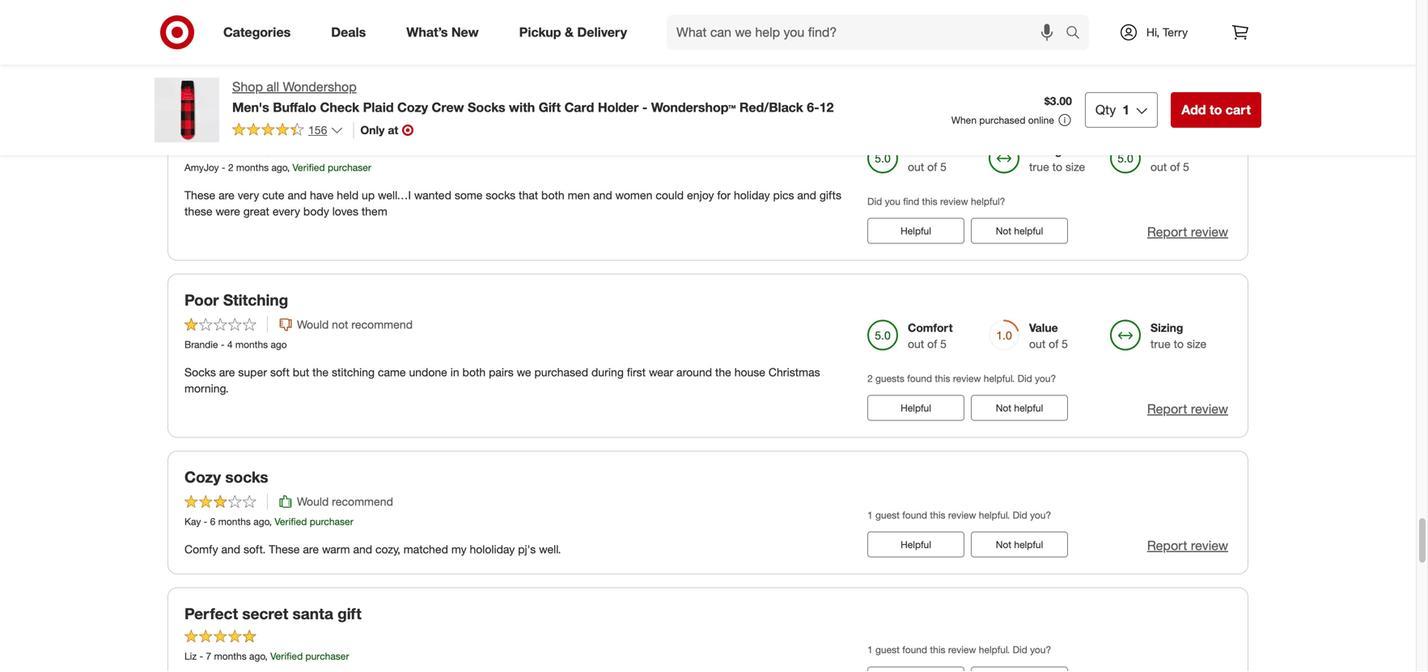 Task type: describe. For each thing, give the bounding box(es) containing it.
socks inside these are very cute and have held up well…i wanted some socks that both men and women could enjoy for holiday pics and gifts these were great every body loves them
[[486, 188, 516, 203]]

what's
[[407, 24, 448, 40]]

1 horizontal spatial value
[[1151, 144, 1180, 158]]

1 vertical spatial value out of 5
[[1030, 321, 1069, 351]]

6-
[[807, 99, 820, 115]]

you
[[885, 196, 901, 208]]

not
[[332, 318, 348, 332]]

holidays.
[[547, 10, 592, 24]]

found for cozy socks
[[903, 510, 928, 522]]

gift
[[338, 605, 362, 624]]

stitching
[[332, 366, 375, 380]]

not for did you find this review helpful?
[[996, 225, 1012, 237]]

comfort for poor stitching
[[908, 321, 953, 335]]

1 not helpful button from the top
[[972, 41, 1069, 67]]

1 they're from the left
[[185, 10, 221, 24]]

they're comfy and replace my old ones great. they're also great for the holidays.
[[185, 10, 592, 24]]

0 horizontal spatial to
[[1053, 160, 1063, 174]]

very
[[238, 188, 259, 203]]

0 horizontal spatial sizing
[[1030, 144, 1063, 158]]

super
[[238, 366, 267, 380]]

What can we help you find? suggestions appear below search field
[[667, 15, 1070, 50]]

shop
[[232, 79, 263, 95]]

were
[[216, 205, 240, 219]]

during
[[592, 366, 624, 380]]

report review button for poor stitching
[[1148, 400, 1229, 419]]

1 guest found this review helpful. did you? for perfect secret santa gift
[[868, 645, 1052, 657]]

this for 'helpful' button corresponding to guest
[[931, 510, 946, 522]]

helpful for guests
[[901, 402, 932, 415]]

- left the 4
[[221, 339, 225, 351]]

pickup & delivery
[[519, 24, 627, 40]]

1 horizontal spatial value out of 5
[[1151, 144, 1190, 174]]

search
[[1059, 26, 1098, 42]]

2 horizontal spatial the
[[716, 366, 732, 380]]

1 helpful from the top
[[1015, 48, 1044, 60]]

warm
[[322, 543, 350, 557]]

1 not helpful from the top
[[996, 48, 1044, 60]]

morning.
[[185, 382, 229, 396]]

found for perfect secret santa gift
[[903, 645, 928, 657]]

what's new
[[407, 24, 479, 40]]

1 for cozy socks
[[868, 510, 873, 522]]

holiday
[[734, 188, 770, 203]]

verified for secret
[[270, 651, 303, 663]]

12
[[820, 99, 834, 115]]

pj's
[[518, 543, 536, 557]]

men's
[[232, 99, 269, 115]]

purchased inside socks are super soft but the stitching came undone in both pairs we purchased during first wear around the house christmas morning.
[[535, 366, 589, 380]]

have inside these are very cute and have held up well…i wanted some socks that both men and women could enjoy for holiday pics and gifts these were great every body loves them
[[310, 188, 334, 203]]

brandie - 4 months ago
[[185, 339, 287, 351]]

and up the categories
[[259, 10, 278, 24]]

what's new link
[[393, 15, 499, 50]]

both inside socks are super soft but the stitching came undone in both pairs we purchased during first wear around the house christmas morning.
[[463, 366, 486, 380]]

$3.00
[[1045, 94, 1073, 108]]

hi,
[[1147, 25, 1160, 39]]

&
[[565, 24, 574, 40]]

1 horizontal spatial the
[[528, 10, 544, 24]]

search button
[[1059, 15, 1098, 53]]

6
[[210, 516, 216, 528]]

holiday must have
[[185, 114, 319, 133]]

, for secret
[[265, 651, 268, 663]]

would for poor stitching
[[297, 318, 329, 332]]

not for 1 guest found this review helpful. did you?
[[996, 539, 1012, 551]]

first
[[627, 366, 646, 380]]

pairs
[[489, 366, 514, 380]]

1 horizontal spatial purchased
[[980, 114, 1026, 126]]

verified for socks
[[275, 516, 307, 528]]

- for holiday must have
[[222, 162, 226, 174]]

every
[[273, 205, 300, 219]]

guest for cozy socks
[[876, 510, 900, 522]]

1 vertical spatial value
[[1030, 321, 1059, 335]]

soft.
[[244, 543, 266, 557]]

this for you's 'helpful' button
[[923, 196, 938, 208]]

purchaser for have
[[328, 162, 372, 174]]

amyjoy
[[185, 162, 219, 174]]

came
[[378, 366, 406, 380]]

great inside these are very cute and have held up well…i wanted some socks that both men and women could enjoy for holiday pics and gifts these were great every body loves them
[[243, 205, 270, 219]]

and left cozy,
[[353, 543, 372, 557]]

not helpful for did you find this review helpful?
[[996, 225, 1044, 237]]

categories link
[[210, 15, 311, 50]]

did you find this review helpful?
[[868, 196, 1006, 208]]

156 link
[[232, 122, 344, 141]]

helpful for did you find this review helpful?
[[1015, 225, 1044, 237]]

crew
[[432, 99, 464, 115]]

add to cart button
[[1172, 92, 1262, 128]]

1 vertical spatial true
[[1151, 337, 1171, 351]]

find
[[904, 196, 920, 208]]

amyjoy - 2 months ago , verified purchaser
[[185, 162, 372, 174]]

poor
[[185, 291, 219, 310]]

1 horizontal spatial my
[[452, 543, 467, 557]]

these
[[185, 205, 213, 219]]

hololiday
[[470, 543, 515, 557]]

cozy inside shop all wondershop men's buffalo check plaid cozy crew socks with gift card holder - wondershop™ red/black 6-12
[[398, 99, 428, 115]]

old
[[340, 10, 356, 24]]

1 helpful from the top
[[901, 48, 932, 60]]

would recommend for cozy socks
[[297, 495, 393, 509]]

1 horizontal spatial 2
[[868, 373, 873, 385]]

0 horizontal spatial socks
[[225, 468, 268, 487]]

add to cart
[[1182, 102, 1252, 118]]

socks inside socks are super soft but the stitching came undone in both pairs we purchased during first wear around the house christmas morning.
[[185, 366, 216, 380]]

stitching
[[223, 291, 288, 310]]

comfy and soft. these are warm and cozy, matched my hololiday pj's well.
[[185, 543, 561, 557]]

- inside shop all wondershop men's buffalo check plaid cozy crew socks with gift card holder - wondershop™ red/black 6-12
[[643, 99, 648, 115]]

not helpful for 1 guest found this review helpful. did you?
[[996, 539, 1044, 551]]

4
[[227, 339, 233, 351]]

shop all wondershop men's buffalo check plaid cozy crew socks with gift card holder - wondershop™ red/black 6-12
[[232, 79, 834, 115]]

1 vertical spatial size
[[1188, 337, 1207, 351]]

7
[[206, 651, 211, 663]]

0 vertical spatial 2
[[228, 162, 234, 174]]

when
[[952, 114, 977, 126]]

some
[[455, 188, 483, 203]]

with
[[509, 99, 535, 115]]

would for cozy socks
[[297, 495, 329, 509]]

helpful for 1 guest found this review helpful. did you?
[[1015, 539, 1044, 551]]

3 report from the top
[[1148, 538, 1188, 554]]

report review button for holiday must have
[[1148, 223, 1229, 242]]

1 vertical spatial cozy
[[185, 468, 221, 487]]

liz - 7 months ago , verified purchaser
[[185, 651, 349, 663]]

you? for perfect secret santa gift
[[1031, 645, 1052, 657]]

ago for secret
[[249, 651, 265, 663]]

0 vertical spatial found
[[908, 373, 933, 385]]

1 horizontal spatial sizing
[[1151, 321, 1184, 335]]

2 vertical spatial are
[[303, 543, 319, 557]]

1 vertical spatial these
[[269, 543, 300, 557]]

only at
[[361, 123, 399, 137]]

1 vertical spatial purchaser
[[310, 516, 354, 528]]

online
[[1029, 114, 1055, 126]]

these are very cute and have held up well…i wanted some socks that both men and women could enjoy for holiday pics and gifts these were great every body loves them
[[185, 188, 842, 219]]

0 horizontal spatial size
[[1066, 160, 1086, 174]]

and right pics
[[798, 188, 817, 203]]

around
[[677, 366, 712, 380]]

must
[[244, 114, 280, 133]]

0 vertical spatial helpful.
[[984, 373, 1015, 385]]

image of men's buffalo check plaid cozy crew socks with gift card holder - wondershop™ red/black 6-12 image
[[155, 78, 219, 142]]

156
[[308, 123, 327, 137]]

well.
[[539, 543, 561, 557]]

0 horizontal spatial the
[[313, 366, 329, 380]]

cart
[[1226, 102, 1252, 118]]

comfy
[[185, 543, 218, 557]]

and right "men"
[[593, 188, 613, 203]]

holiday
[[185, 114, 239, 133]]

comfort out of 5 for poor stitching
[[908, 321, 953, 351]]

delivery
[[578, 24, 627, 40]]

add
[[1182, 102, 1207, 118]]

0 vertical spatial for
[[511, 10, 525, 24]]

months right the 4
[[235, 339, 268, 351]]

helpful button for guest
[[868, 532, 965, 558]]

brandie
[[185, 339, 218, 351]]

not helpful button for 1 guest found this review helpful. did you?
[[972, 532, 1069, 558]]

all
[[267, 79, 279, 95]]

gift
[[539, 99, 561, 115]]

when purchased online
[[952, 114, 1055, 126]]

kay
[[185, 516, 201, 528]]

house
[[735, 366, 766, 380]]

comfy
[[224, 10, 256, 24]]

not helpful for 2 guests found this review helpful. did you?
[[996, 402, 1044, 415]]

poor stitching
[[185, 291, 288, 310]]

body
[[304, 205, 329, 219]]

women
[[616, 188, 653, 203]]

would recommend for holiday must have
[[297, 141, 393, 155]]



Task type: locate. For each thing, give the bounding box(es) containing it.
2 not helpful from the top
[[996, 225, 1044, 237]]

2 guest from the top
[[876, 645, 900, 657]]

2 left guests at the bottom right of the page
[[868, 373, 873, 385]]

1 report review from the top
[[1148, 224, 1229, 240]]

true
[[1030, 160, 1050, 174], [1151, 337, 1171, 351]]

1 horizontal spatial sizing true to size
[[1151, 321, 1207, 351]]

1 horizontal spatial socks
[[468, 99, 506, 115]]

2 report from the top
[[1148, 402, 1188, 417]]

0 vertical spatial socks
[[486, 188, 516, 203]]

cozy,
[[376, 543, 401, 557]]

0 vertical spatial comfort out of 5
[[908, 144, 953, 174]]

2 vertical spatial to
[[1174, 337, 1184, 351]]

purchased right we
[[535, 366, 589, 380]]

2 comfort from the top
[[908, 321, 953, 335]]

great
[[482, 10, 508, 24], [243, 205, 270, 219]]

deals
[[331, 24, 366, 40]]

comfort up 2 guests found this review helpful. did you?
[[908, 321, 953, 335]]

0 vertical spatial value
[[1151, 144, 1180, 158]]

red/black
[[740, 99, 804, 115]]

1 vertical spatial helpful.
[[979, 510, 1011, 522]]

3 would from the top
[[297, 495, 329, 509]]

1 vertical spatial 1
[[868, 510, 873, 522]]

0 vertical spatial to
[[1210, 102, 1223, 118]]

also
[[458, 10, 479, 24]]

great.
[[387, 10, 416, 24]]

1 vertical spatial guest
[[876, 645, 900, 657]]

would down 156
[[297, 141, 329, 155]]

2 vertical spatial ,
[[265, 651, 268, 663]]

helpful for 2 guests found this review helpful. did you?
[[1015, 402, 1044, 415]]

verified
[[293, 162, 325, 174], [275, 516, 307, 528], [270, 651, 303, 663]]

verified for must
[[293, 162, 325, 174]]

buffalo
[[273, 99, 317, 115]]

helpful button for guests
[[868, 396, 965, 421]]

1 comfort out of 5 from the top
[[908, 144, 953, 174]]

4 not helpful button from the top
[[972, 532, 1069, 558]]

socks inside shop all wondershop men's buffalo check plaid cozy crew socks with gift card holder - wondershop™ red/black 6-12
[[468, 99, 506, 115]]

3 helpful button from the top
[[868, 396, 965, 421]]

1 helpful button from the top
[[868, 41, 965, 67]]

2 right amyjoy
[[228, 162, 234, 174]]

christmas
[[769, 366, 821, 380]]

both right that
[[542, 188, 565, 203]]

have right must
[[284, 114, 319, 133]]

cozy up kay
[[185, 468, 221, 487]]

0 horizontal spatial value out of 5
[[1030, 321, 1069, 351]]

out
[[908, 160, 925, 174], [1151, 160, 1168, 174], [908, 337, 925, 351], [1030, 337, 1046, 351]]

0 horizontal spatial ,
[[265, 651, 268, 663]]

pickup
[[519, 24, 561, 40]]

0 vertical spatial size
[[1066, 160, 1086, 174]]

of
[[928, 160, 938, 174], [1171, 160, 1181, 174], [928, 337, 938, 351], [1049, 337, 1059, 351]]

well…i
[[378, 188, 411, 203]]

ago
[[272, 162, 287, 174], [271, 339, 287, 351], [254, 516, 269, 528], [249, 651, 265, 663]]

2 vertical spatial verified
[[270, 651, 303, 663]]

helpful. for perfect secret santa gift
[[979, 645, 1011, 657]]

1 vertical spatial for
[[718, 188, 731, 203]]

up
[[362, 188, 375, 203]]

report for holiday must have
[[1148, 224, 1188, 240]]

would left not
[[297, 318, 329, 332]]

purchased right when
[[980, 114, 1026, 126]]

socks left that
[[486, 188, 516, 203]]

months right 7
[[214, 651, 247, 663]]

0 vertical spatial have
[[284, 114, 319, 133]]

5
[[941, 160, 947, 174], [1184, 160, 1190, 174], [941, 337, 947, 351], [1062, 337, 1069, 351]]

2 report review from the top
[[1148, 402, 1229, 417]]

recommend right not
[[352, 318, 413, 332]]

0 vertical spatial report review
[[1148, 224, 1229, 240]]

1 vertical spatial purchased
[[535, 366, 589, 380]]

- right amyjoy
[[222, 162, 226, 174]]

0 horizontal spatial 2
[[228, 162, 234, 174]]

and left soft.
[[221, 543, 241, 557]]

categories
[[223, 24, 291, 40]]

1 vertical spatial you?
[[1031, 510, 1052, 522]]

1 vertical spatial to
[[1053, 160, 1063, 174]]

purchaser up held
[[328, 162, 372, 174]]

helpful
[[901, 48, 932, 60], [901, 225, 932, 237], [901, 402, 932, 415], [901, 539, 932, 551]]

are left super
[[219, 366, 235, 380]]

2 guests found this review helpful. did you?
[[868, 373, 1057, 385]]

months
[[236, 162, 269, 174], [235, 339, 268, 351], [218, 516, 251, 528], [214, 651, 247, 663]]

report for poor stitching
[[1148, 402, 1188, 417]]

are inside socks are super soft but the stitching came undone in both pairs we purchased during first wear around the house christmas morning.
[[219, 366, 235, 380]]

helpful. for cozy socks
[[979, 510, 1011, 522]]

gifts
[[820, 188, 842, 203]]

comfort out of 5 for holiday must have
[[908, 144, 953, 174]]

would recommend down 156
[[297, 141, 393, 155]]

cozy up at
[[398, 99, 428, 115]]

1 horizontal spatial both
[[542, 188, 565, 203]]

2 1 guest found this review helpful. did you? from the top
[[868, 645, 1052, 657]]

comfort out of 5 up 2 guests found this review helpful. did you?
[[908, 321, 953, 351]]

the left house
[[716, 366, 732, 380]]

would recommend up warm on the bottom left of page
[[297, 495, 393, 509]]

0 horizontal spatial cozy
[[185, 468, 221, 487]]

0 vertical spatial purchaser
[[328, 162, 372, 174]]

they're left comfy
[[185, 10, 221, 24]]

, down secret
[[265, 651, 268, 663]]

secret
[[242, 605, 288, 624]]

enjoy
[[687, 188, 714, 203]]

4 helpful from the top
[[901, 539, 932, 551]]

they're
[[185, 10, 221, 24], [419, 10, 455, 24]]

my left old
[[322, 10, 337, 24]]

ago for socks
[[254, 516, 269, 528]]

my right "matched"
[[452, 543, 467, 557]]

undone
[[409, 366, 448, 380]]

, down 156 link
[[287, 162, 290, 174]]

ago down secret
[[249, 651, 265, 663]]

1 guest found this review helpful. did you? for cozy socks
[[868, 510, 1052, 522]]

not helpful
[[996, 48, 1044, 60], [996, 225, 1044, 237], [996, 402, 1044, 415], [996, 539, 1044, 551]]

1 horizontal spatial size
[[1188, 337, 1207, 351]]

2 vertical spatial 1
[[868, 645, 873, 657]]

value out of 5
[[1151, 144, 1190, 174], [1030, 321, 1069, 351]]

helpful for you
[[901, 225, 932, 237]]

2 vertical spatial recommend
[[332, 495, 393, 509]]

, for socks
[[269, 516, 272, 528]]

at
[[388, 123, 399, 137]]

them
[[362, 205, 388, 219]]

2 vertical spatial found
[[903, 645, 928, 657]]

and up every
[[288, 188, 307, 203]]

these inside these are very cute and have held up well…i wanted some socks that both men and women could enjoy for holiday pics and gifts these were great every body loves them
[[185, 188, 216, 203]]

1 guest from the top
[[876, 510, 900, 522]]

0 vertical spatial socks
[[468, 99, 506, 115]]

1
[[1123, 102, 1130, 118], [868, 510, 873, 522], [868, 645, 873, 657]]

0 horizontal spatial my
[[322, 10, 337, 24]]

this
[[923, 196, 938, 208], [935, 373, 951, 385], [931, 510, 946, 522], [931, 645, 946, 657]]

not for 2 guests found this review helpful. did you?
[[996, 402, 1012, 415]]

1 report review button from the top
[[1148, 223, 1229, 242]]

liz
[[185, 651, 197, 663]]

report review for holiday must have
[[1148, 224, 1229, 240]]

2 report review button from the top
[[1148, 400, 1229, 419]]

1 vertical spatial ,
[[269, 516, 272, 528]]

2 would from the top
[[297, 318, 329, 332]]

1 vertical spatial recommend
[[352, 318, 413, 332]]

both inside these are very cute and have held up well…i wanted some socks that both men and women could enjoy for holiday pics and gifts these were great every body loves them
[[542, 188, 565, 203]]

2 vertical spatial report review button
[[1148, 537, 1229, 556]]

1 vertical spatial sizing true to size
[[1151, 321, 1207, 351]]

0 vertical spatial report
[[1148, 224, 1188, 240]]

ago up soft
[[271, 339, 287, 351]]

3 not helpful button from the top
[[972, 396, 1069, 421]]

they're up what's new
[[419, 10, 455, 24]]

2 vertical spatial helpful.
[[979, 645, 1011, 657]]

are left warm on the bottom left of page
[[303, 543, 319, 557]]

1 horizontal spatial cozy
[[398, 99, 428, 115]]

for inside these are very cute and have held up well…i wanted some socks that both men and women could enjoy for holiday pics and gifts these were great every body loves them
[[718, 188, 731, 203]]

0 horizontal spatial for
[[511, 10, 525, 24]]

1 vertical spatial socks
[[225, 468, 268, 487]]

these up the these
[[185, 188, 216, 203]]

purchased
[[980, 114, 1026, 126], [535, 366, 589, 380]]

3 helpful from the top
[[1015, 402, 1044, 415]]

helpful?
[[971, 196, 1006, 208]]

matched
[[404, 543, 448, 557]]

holder
[[598, 99, 639, 115]]

socks up kay - 6 months ago , verified purchaser
[[225, 468, 268, 487]]

men
[[568, 188, 590, 203]]

months for secret
[[214, 651, 247, 663]]

1 vertical spatial socks
[[185, 366, 216, 380]]

months for socks
[[218, 516, 251, 528]]

guests
[[876, 373, 905, 385]]

great down very
[[243, 205, 270, 219]]

purchaser
[[328, 162, 372, 174], [310, 516, 354, 528], [306, 651, 349, 663]]

that
[[519, 188, 539, 203]]

wondershop
[[283, 79, 357, 95]]

for up pickup
[[511, 10, 525, 24]]

comfort out of 5 up did you find this review helpful?
[[908, 144, 953, 174]]

cute
[[263, 188, 285, 203]]

1 vertical spatial have
[[310, 188, 334, 203]]

4 not from the top
[[996, 539, 1012, 551]]

0 vertical spatial my
[[322, 10, 337, 24]]

1 vertical spatial report review button
[[1148, 400, 1229, 419]]

3 not from the top
[[996, 402, 1012, 415]]

1 vertical spatial 2
[[868, 373, 873, 385]]

0 horizontal spatial socks
[[185, 366, 216, 380]]

could
[[656, 188, 684, 203]]

report review for poor stitching
[[1148, 402, 1229, 417]]

new
[[452, 24, 479, 40]]

verified down 156
[[293, 162, 325, 174]]

the up pickup
[[528, 10, 544, 24]]

3 report review button from the top
[[1148, 537, 1229, 556]]

1 vertical spatial would
[[297, 318, 329, 332]]

ago up soft.
[[254, 516, 269, 528]]

4 helpful from the top
[[1015, 539, 1044, 551]]

1 1 guest found this review helpful. did you? from the top
[[868, 510, 1052, 522]]

2 they're from the left
[[419, 10, 455, 24]]

1 vertical spatial both
[[463, 366, 486, 380]]

2 vertical spatial report
[[1148, 538, 1188, 554]]

recommend down only
[[332, 141, 393, 155]]

in
[[451, 366, 460, 380]]

2 vertical spatial would
[[297, 495, 329, 509]]

0 vertical spatial you?
[[1036, 373, 1057, 385]]

socks left with at left top
[[468, 99, 506, 115]]

are up were
[[219, 188, 235, 203]]

months up very
[[236, 162, 269, 174]]

3 report review from the top
[[1148, 538, 1229, 554]]

not helpful button for 2 guests found this review helpful. did you?
[[972, 396, 1069, 421]]

ago for must
[[272, 162, 287, 174]]

are inside these are very cute and have held up well…i wanted some socks that both men and women could enjoy for holiday pics and gifts these were great every body loves them
[[219, 188, 235, 203]]

0 vertical spatial true
[[1030, 160, 1050, 174]]

comfort out of 5
[[908, 144, 953, 174], [908, 321, 953, 351]]

for
[[511, 10, 525, 24], [718, 188, 731, 203]]

great right also
[[482, 10, 508, 24]]

this for 'helpful' button related to guests
[[935, 373, 951, 385]]

1 vertical spatial comfort
[[908, 321, 953, 335]]

replace
[[281, 10, 319, 24]]

0 vertical spatial great
[[482, 10, 508, 24]]

2 helpful from the top
[[901, 225, 932, 237]]

months for must
[[236, 162, 269, 174]]

would for holiday must have
[[297, 141, 329, 155]]

0 vertical spatial cozy
[[398, 99, 428, 115]]

recommend for holiday must have
[[332, 141, 393, 155]]

purchaser up warm on the bottom left of page
[[310, 516, 354, 528]]

0 vertical spatial 1 guest found this review helpful. did you?
[[868, 510, 1052, 522]]

wanted
[[414, 188, 452, 203]]

months right 6
[[218, 516, 251, 528]]

deals link
[[318, 15, 386, 50]]

only
[[361, 123, 385, 137]]

1 vertical spatial 1 guest found this review helpful. did you?
[[868, 645, 1052, 657]]

1 horizontal spatial these
[[269, 543, 300, 557]]

0 vertical spatial 1
[[1123, 102, 1130, 118]]

cozy
[[398, 99, 428, 115], [185, 468, 221, 487]]

1 vertical spatial are
[[219, 366, 235, 380]]

3 helpful from the top
[[901, 402, 932, 415]]

socks up morning.
[[185, 366, 216, 380]]

both right in
[[463, 366, 486, 380]]

perfect secret santa gift
[[185, 605, 362, 624]]

2 helpful from the top
[[1015, 225, 1044, 237]]

qty 1
[[1096, 102, 1130, 118]]

would up kay - 6 months ago , verified purchaser
[[297, 495, 329, 509]]

2 not helpful button from the top
[[972, 218, 1069, 244]]

0 vertical spatial are
[[219, 188, 235, 203]]

1 vertical spatial great
[[243, 205, 270, 219]]

1 would from the top
[[297, 141, 329, 155]]

verified down perfect secret santa gift
[[270, 651, 303, 663]]

1 vertical spatial report
[[1148, 402, 1188, 417]]

guest for perfect secret santa gift
[[876, 645, 900, 657]]

4 helpful button from the top
[[868, 532, 965, 558]]

check
[[320, 99, 360, 115]]

helpful for guest
[[901, 539, 932, 551]]

for right enjoy
[[718, 188, 731, 203]]

comfort for holiday must have
[[908, 144, 953, 158]]

helpful button for you
[[868, 218, 965, 244]]

found
[[908, 373, 933, 385], [903, 510, 928, 522], [903, 645, 928, 657]]

pics
[[774, 188, 795, 203]]

3 not helpful from the top
[[996, 402, 1044, 415]]

comfort down when
[[908, 144, 953, 158]]

0 vertical spatial sizing true to size
[[1030, 144, 1086, 174]]

1 vertical spatial verified
[[275, 516, 307, 528]]

2 would recommend from the top
[[297, 495, 393, 509]]

- left 6
[[204, 516, 208, 528]]

have up body
[[310, 188, 334, 203]]

1 vertical spatial would recommend
[[297, 495, 393, 509]]

socks are super soft but the stitching came undone in both pairs we purchased during first wear around the house christmas morning.
[[185, 366, 821, 396]]

, right 6
[[269, 516, 272, 528]]

1 not from the top
[[996, 48, 1012, 60]]

recommend for cozy socks
[[332, 495, 393, 509]]

purchaser down santa
[[306, 651, 349, 663]]

socks
[[468, 99, 506, 115], [185, 366, 216, 380]]

0 vertical spatial value out of 5
[[1151, 144, 1190, 174]]

1 horizontal spatial to
[[1174, 337, 1184, 351]]

1 horizontal spatial ,
[[269, 516, 272, 528]]

2 horizontal spatial ,
[[287, 162, 290, 174]]

- for perfect secret santa gift
[[200, 651, 203, 663]]

sizing true to size
[[1030, 144, 1086, 174], [1151, 321, 1207, 351]]

- right holder
[[643, 99, 648, 115]]

you? for cozy socks
[[1031, 510, 1052, 522]]

1 would recommend from the top
[[297, 141, 393, 155]]

these right soft.
[[269, 543, 300, 557]]

are for poor
[[219, 366, 235, 380]]

0 horizontal spatial true
[[1030, 160, 1050, 174]]

1 vertical spatial comfort out of 5
[[908, 321, 953, 351]]

verified right 6
[[275, 516, 307, 528]]

2 not from the top
[[996, 225, 1012, 237]]

1 comfort from the top
[[908, 144, 953, 158]]

and
[[259, 10, 278, 24], [288, 188, 307, 203], [593, 188, 613, 203], [798, 188, 817, 203], [221, 543, 241, 557], [353, 543, 372, 557]]

4 not helpful from the top
[[996, 539, 1044, 551]]

2 comfort out of 5 from the top
[[908, 321, 953, 351]]

the right but
[[313, 366, 329, 380]]

ones
[[359, 10, 384, 24]]

2 vertical spatial you?
[[1031, 645, 1052, 657]]

0 horizontal spatial sizing true to size
[[1030, 144, 1086, 174]]

kay - 6 months ago , verified purchaser
[[185, 516, 354, 528]]

0 horizontal spatial purchased
[[535, 366, 589, 380]]

2 helpful button from the top
[[868, 218, 965, 244]]

are for holiday
[[219, 188, 235, 203]]

- left 7
[[200, 651, 203, 663]]

santa
[[293, 605, 333, 624]]

0 vertical spatial recommend
[[332, 141, 393, 155]]

, for must
[[287, 162, 290, 174]]

0 vertical spatial ,
[[287, 162, 290, 174]]

1 horizontal spatial for
[[718, 188, 731, 203]]

1 report from the top
[[1148, 224, 1188, 240]]

0 horizontal spatial these
[[185, 188, 216, 203]]

to
[[1210, 102, 1223, 118], [1053, 160, 1063, 174], [1174, 337, 1184, 351]]

recommend up the comfy and soft. these are warm and cozy, matched my hololiday pj's well.
[[332, 495, 393, 509]]

purchaser for santa
[[306, 651, 349, 663]]

- for cozy socks
[[204, 516, 208, 528]]

ago up cute
[[272, 162, 287, 174]]

0 horizontal spatial value
[[1030, 321, 1059, 335]]

soft
[[270, 366, 290, 380]]

1 horizontal spatial great
[[482, 10, 508, 24]]

guest
[[876, 510, 900, 522], [876, 645, 900, 657]]

not helpful button for did you find this review helpful?
[[972, 218, 1069, 244]]

2 vertical spatial purchaser
[[306, 651, 349, 663]]

0 vertical spatial report review button
[[1148, 223, 1229, 242]]

loves
[[333, 205, 359, 219]]

1 for perfect secret santa gift
[[868, 645, 873, 657]]

0 vertical spatial comfort
[[908, 144, 953, 158]]

to inside button
[[1210, 102, 1223, 118]]

1 horizontal spatial socks
[[486, 188, 516, 203]]

pickup & delivery link
[[506, 15, 648, 50]]

my
[[322, 10, 337, 24], [452, 543, 467, 557]]



Task type: vqa. For each thing, say whether or not it's contained in the screenshot.
NOT HELPFUL related to 1 guest found this review helpful. Did you?
yes



